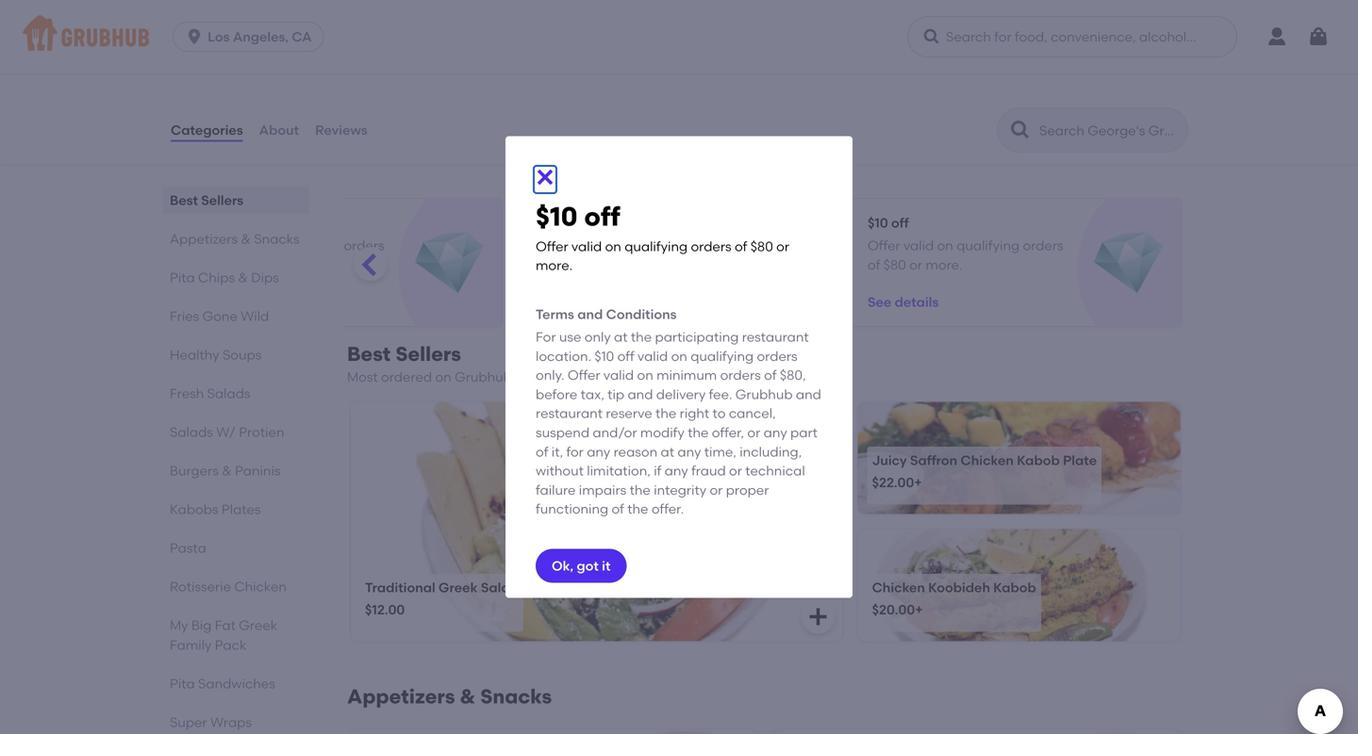 Task type: vqa. For each thing, say whether or not it's contained in the screenshot.
the group
yes



Task type: locate. For each thing, give the bounding box(es) containing it.
offer inside offer valid on qualifying orders of $10 or more.
[[189, 238, 221, 254]]

plates
[[222, 502, 261, 518]]

0 vertical spatial appetizers
[[170, 231, 238, 247]]

2 horizontal spatial svg image
[[1308, 25, 1330, 48]]

grubhub left only.
[[455, 369, 512, 385]]

1 see from the left
[[528, 294, 552, 310]]

suspend
[[536, 425, 590, 441]]

promo image for offer valid on qualifying orders of $40 or more.
[[755, 229, 824, 298]]

greek inside traditional greek salad $12.00
[[439, 580, 478, 596]]

1 horizontal spatial sellers
[[396, 343, 461, 367]]

angeles,
[[233, 29, 289, 45]]

preorder button
[[170, 47, 249, 81]]

kabob
[[1017, 453, 1060, 469], [994, 580, 1037, 596]]

2 pita from the top
[[170, 677, 195, 693]]

1 vertical spatial sellers
[[396, 343, 461, 367]]

0 vertical spatial appetizers & snacks
[[170, 231, 300, 247]]

restaurant up $80,
[[742, 329, 809, 345]]

kabob inside chicken koobideh kabob $20.00 +
[[994, 580, 1037, 596]]

salads left w/
[[170, 425, 213, 441]]

the down conditions
[[631, 329, 652, 345]]

chicken up $20.00
[[872, 580, 925, 596]]

1 horizontal spatial svg image
[[807, 606, 830, 629]]

offer inside 'terms and conditions for use only at the participating restaurant location. $10 off valid on qualifying orders only. offer valid on minimum orders of $80, before tax, tip and delivery fee. grubhub and restaurant reserve the right to cancel, suspend and/or modify the offer, or any part of it, for any reason at any time, including, without limitation, if any fraud or technical failure impairs the integrity or proper functioning of the offer.'
[[568, 368, 601, 384]]

restaurant up suspend
[[536, 406, 603, 422]]

grubhub inside best sellers most ordered on grubhub
[[455, 369, 512, 385]]

0 vertical spatial at
[[614, 329, 628, 345]]

0 horizontal spatial at
[[614, 329, 628, 345]]

los angeles, ca button
[[173, 22, 332, 52]]

details for $40
[[555, 294, 599, 310]]

sellers up ordered
[[396, 343, 461, 367]]

svg image inside los angeles, ca button
[[185, 27, 204, 46]]

1 horizontal spatial $10 off offer valid on qualifying orders of $80 or more.
[[868, 215, 1064, 273]]

best down categories button
[[170, 193, 198, 209]]

1 vertical spatial +
[[915, 602, 923, 618]]

details for $80
[[895, 294, 939, 310]]

protien
[[239, 425, 284, 441]]

burgers
[[170, 463, 219, 479]]

off
[[584, 201, 620, 233], [546, 215, 564, 231], [892, 215, 909, 231], [618, 348, 635, 364]]

pan seared veggies image
[[617, 730, 759, 735]]

Search George's Greek Grill on 735 Figueroa search field
[[1038, 122, 1182, 140]]

0 vertical spatial $80
[[751, 238, 773, 255]]

0 vertical spatial best
[[170, 193, 198, 209]]

chicken up fat
[[234, 579, 287, 595]]

1 details from the left
[[555, 294, 599, 310]]

1 vertical spatial $80
[[884, 257, 907, 273]]

2 see details from the left
[[868, 294, 939, 310]]

juicy
[[872, 453, 907, 469]]

1 horizontal spatial see details button
[[868, 286, 939, 320]]

any up "including,"
[[764, 425, 787, 441]]

snacks
[[254, 231, 300, 247], [480, 685, 552, 709]]

the up the modify
[[656, 406, 677, 422]]

sellers down categories button
[[201, 193, 244, 209]]

0 vertical spatial restaurant
[[742, 329, 809, 345]]

see for $80
[[868, 294, 892, 310]]

0 horizontal spatial see details
[[528, 294, 599, 310]]

1 vertical spatial restaurant
[[536, 406, 603, 422]]

best for best sellers
[[170, 193, 198, 209]]

of
[[735, 238, 748, 255], [189, 257, 201, 273], [528, 257, 541, 273], [868, 257, 881, 273], [764, 368, 777, 384], [536, 444, 549, 460], [612, 502, 624, 518]]

kabob right "koobideh"
[[994, 580, 1037, 596]]

1 horizontal spatial greek
[[439, 580, 478, 596]]

1 horizontal spatial appetizers & snacks
[[347, 685, 552, 709]]

or inside offer valid on qualifying orders of $10 or more.
[[227, 257, 240, 273]]

$10
[[536, 201, 578, 233], [868, 215, 888, 231], [205, 257, 224, 273], [595, 348, 614, 364]]

and up reserve
[[628, 387, 653, 403]]

greek left 'salad'
[[439, 580, 478, 596]]

big
[[191, 618, 212, 634]]

at right the only at top
[[614, 329, 628, 345]]

fries
[[170, 309, 199, 325]]

1 horizontal spatial details
[[895, 294, 939, 310]]

minimum
[[657, 368, 717, 384]]

$10 off offer valid on qualifying orders of $80 or more.
[[536, 201, 790, 274], [868, 215, 1064, 273]]

to
[[713, 406, 726, 422]]

0 vertical spatial greek
[[439, 580, 478, 596]]

of inside $5 off offer valid on qualifying orders of $40 or more.
[[528, 257, 541, 273]]

see details for $40
[[528, 294, 599, 310]]

25–40 min option group
[[170, 0, 493, 32]]

more.
[[244, 257, 280, 273], [586, 257, 623, 273], [926, 257, 963, 273], [536, 258, 573, 274]]

it
[[602, 558, 611, 574]]

1 vertical spatial greek
[[239, 618, 278, 634]]

1 horizontal spatial promo image
[[755, 229, 824, 298]]

the down right
[[688, 425, 709, 441]]

orders inside $5 off offer valid on qualifying orders of $40 or more.
[[683, 238, 724, 254]]

0 horizontal spatial svg image
[[170, 55, 189, 74]]

qualifying inside offer valid on qualifying orders of $10 or more.
[[278, 238, 341, 254]]

$5 off offer valid on qualifying orders of $40 or more.
[[528, 215, 724, 273]]

koobideh
[[929, 580, 991, 596]]

fat
[[215, 618, 236, 634]]

1 horizontal spatial see
[[868, 294, 892, 310]]

1 horizontal spatial see details
[[868, 294, 939, 310]]

1 vertical spatial kabob
[[994, 580, 1037, 596]]

0 horizontal spatial sellers
[[201, 193, 244, 209]]

2 horizontal spatial promo image
[[1095, 229, 1163, 298]]

valid
[[224, 238, 255, 254], [564, 238, 595, 254], [904, 238, 934, 254], [572, 238, 602, 255], [638, 348, 668, 364], [604, 368, 634, 384]]

and
[[578, 307, 603, 323], [628, 387, 653, 403], [796, 387, 822, 403]]

appetizers down $12.00
[[347, 685, 455, 709]]

2 details from the left
[[895, 294, 939, 310]]

min
[[257, 9, 278, 23]]

1 horizontal spatial chicken
[[872, 580, 925, 596]]

sellers for best sellers
[[201, 193, 244, 209]]

tax,
[[581, 387, 605, 403]]

of inside offer valid on qualifying orders of $10 or more.
[[189, 257, 201, 273]]

start group order button
[[260, 47, 393, 81]]

and up the only at top
[[578, 307, 603, 323]]

1 vertical spatial appetizers & snacks
[[347, 685, 552, 709]]

0 horizontal spatial promo image
[[415, 229, 484, 298]]

see details button
[[528, 286, 599, 320], [868, 286, 939, 320]]

more. inside offer valid on qualifying orders of $10 or more.
[[244, 257, 280, 273]]

0 vertical spatial grubhub
[[455, 369, 512, 385]]

on inside best sellers most ordered on grubhub
[[435, 369, 452, 385]]

greek right fat
[[239, 618, 278, 634]]

see details
[[528, 294, 599, 310], [868, 294, 939, 310]]

0 vertical spatial +
[[915, 475, 922, 491]]

off inside 'terms and conditions for use only at the participating restaurant location. $10 off valid on qualifying orders only. offer valid on minimum orders of $80, before tax, tip and delivery fee. grubhub and restaurant reserve the right to cancel, suspend and/or modify the offer, or any part of it, for any reason at any time, including, without limitation, if any fraud or technical failure impairs the integrity or proper functioning of the offer.'
[[618, 348, 635, 364]]

only
[[585, 329, 611, 345]]

1 see details button from the left
[[528, 286, 599, 320]]

0 horizontal spatial appetizers
[[170, 231, 238, 247]]

super
[[170, 715, 207, 731]]

pita
[[170, 270, 195, 286], [170, 677, 195, 693]]

+
[[915, 475, 922, 491], [915, 602, 923, 618]]

1 horizontal spatial best
[[347, 343, 391, 367]]

appetizers down 'best sellers'
[[170, 231, 238, 247]]

1 vertical spatial at
[[661, 444, 675, 460]]

wraps
[[210, 715, 252, 731]]

0 horizontal spatial greek
[[239, 618, 278, 634]]

1 vertical spatial snacks
[[480, 685, 552, 709]]

0 vertical spatial snacks
[[254, 231, 300, 247]]

25–40
[[221, 9, 254, 23]]

search icon image
[[1009, 119, 1032, 142]]

2 vertical spatial svg image
[[534, 166, 557, 189]]

svg image
[[1308, 25, 1330, 48], [170, 55, 189, 74], [534, 166, 557, 189]]

1 vertical spatial appetizers
[[347, 685, 455, 709]]

0 vertical spatial sellers
[[201, 193, 244, 209]]

1 pita from the top
[[170, 270, 195, 286]]

see for $40
[[528, 294, 552, 310]]

qualifying
[[278, 238, 341, 254], [617, 238, 680, 254], [957, 238, 1020, 254], [625, 238, 688, 255], [691, 348, 754, 364]]

for
[[536, 329, 556, 345]]

1 horizontal spatial appetizers
[[347, 685, 455, 709]]

$5
[[528, 215, 543, 231]]

for
[[566, 444, 584, 460]]

kabob left plate
[[1017, 453, 1060, 469]]

1 vertical spatial best
[[347, 343, 391, 367]]

best
[[170, 193, 198, 209], [347, 343, 391, 367]]

restaurant
[[742, 329, 809, 345], [536, 406, 603, 422]]

0 vertical spatial svg image
[[1308, 25, 1330, 48]]

svg image inside main navigation navigation
[[1308, 25, 1330, 48]]

0 horizontal spatial appetizers & snacks
[[170, 231, 300, 247]]

appetizers
[[170, 231, 238, 247], [347, 685, 455, 709]]

2 see details button from the left
[[868, 286, 939, 320]]

3 promo image from the left
[[1095, 229, 1163, 298]]

chicken right the saffron
[[961, 453, 1014, 469]]

orders
[[344, 238, 385, 254], [683, 238, 724, 254], [1023, 238, 1064, 254], [691, 238, 732, 255], [757, 348, 798, 364], [720, 368, 761, 384]]

0 horizontal spatial see details button
[[528, 286, 599, 320]]

reserve
[[606, 406, 653, 422]]

and down $80,
[[796, 387, 822, 403]]

best up the most
[[347, 343, 391, 367]]

1 see details from the left
[[528, 294, 599, 310]]

$20.00
[[872, 602, 915, 618]]

best inside best sellers most ordered on grubhub
[[347, 343, 391, 367]]

ca
[[292, 29, 312, 45]]

on inside $5 off offer valid on qualifying orders of $40 or more.
[[598, 238, 614, 254]]

0 horizontal spatial see
[[528, 294, 552, 310]]

0 horizontal spatial $80
[[751, 238, 773, 255]]

valid inside $5 off offer valid on qualifying orders of $40 or more.
[[564, 238, 595, 254]]

2 horizontal spatial chicken
[[961, 453, 1014, 469]]

grubhub inside 'terms and conditions for use only at the participating restaurant location. $10 off valid on qualifying orders only. offer valid on minimum orders of $80, before tax, tip and delivery fee. grubhub and restaurant reserve the right to cancel, suspend and/or modify the offer, or any part of it, for any reason at any time, including, without limitation, if any fraud or technical failure impairs the integrity or proper functioning of the offer.'
[[736, 387, 793, 403]]

terms
[[536, 307, 574, 323]]

0 horizontal spatial best
[[170, 193, 198, 209]]

tip
[[608, 387, 625, 403]]

pita left chips
[[170, 270, 195, 286]]

qualifying inside $5 off offer valid on qualifying orders of $40 or more.
[[617, 238, 680, 254]]

$80
[[751, 238, 773, 255], [884, 257, 907, 273]]

promo image
[[415, 229, 484, 298], [755, 229, 824, 298], [1095, 229, 1163, 298]]

0 vertical spatial pita
[[170, 270, 195, 286]]

promo image for offer valid on qualifying orders of $80 or more.
[[1095, 229, 1163, 298]]

start group order
[[283, 56, 393, 72]]

fee.
[[709, 387, 733, 403]]

technical
[[746, 463, 805, 479]]

grubhub up cancel,
[[736, 387, 793, 403]]

sellers
[[201, 193, 244, 209], [396, 343, 461, 367]]

more. inside $5 off offer valid on qualifying orders of $40 or more.
[[586, 257, 623, 273]]

kabob inside 'juicy saffron chicken kabob plate $22.00 +'
[[1017, 453, 1060, 469]]

any right if on the left of page
[[665, 463, 688, 479]]

0 horizontal spatial restaurant
[[536, 406, 603, 422]]

salads up salads w/ protien
[[207, 386, 251, 402]]

svg image
[[185, 27, 204, 46], [923, 27, 942, 46], [807, 606, 830, 629]]

0 horizontal spatial details
[[555, 294, 599, 310]]

order
[[359, 56, 393, 72]]

appetizers & snacks
[[170, 231, 300, 247], [347, 685, 552, 709]]

1 vertical spatial pita
[[170, 677, 195, 693]]

2 see from the left
[[868, 294, 892, 310]]

see details for $80
[[868, 294, 939, 310]]

0 horizontal spatial grubhub
[[455, 369, 512, 385]]

1 vertical spatial grubhub
[[736, 387, 793, 403]]

my
[[170, 618, 188, 634]]

1 horizontal spatial grubhub
[[736, 387, 793, 403]]

most
[[347, 369, 378, 385]]

1 vertical spatial svg image
[[170, 55, 189, 74]]

proper
[[726, 482, 769, 498]]

pita up super
[[170, 677, 195, 693]]

0 horizontal spatial svg image
[[185, 27, 204, 46]]

sellers inside best sellers most ordered on grubhub
[[396, 343, 461, 367]]

on inside offer valid on qualifying orders of $10 or more.
[[258, 238, 274, 254]]

at down the modify
[[661, 444, 675, 460]]

greek
[[439, 580, 478, 596], [239, 618, 278, 634]]

pack
[[215, 638, 247, 654]]

0 vertical spatial kabob
[[1017, 453, 1060, 469]]

2 promo image from the left
[[755, 229, 824, 298]]

and/or
[[593, 425, 637, 441]]

salads
[[207, 386, 251, 402], [170, 425, 213, 441]]



Task type: describe. For each thing, give the bounding box(es) containing it.
it,
[[552, 444, 563, 460]]

$10 inside 'terms and conditions for use only at the participating restaurant location. $10 off valid on qualifying orders only. offer valid on minimum orders of $80, before tax, tip and delivery fee. grubhub and restaurant reserve the right to cancel, suspend and/or modify the offer, or any part of it, for any reason at any time, including, without limitation, if any fraud or technical failure impairs the integrity or proper functioning of the offer.'
[[595, 348, 614, 364]]

1 horizontal spatial svg image
[[534, 166, 557, 189]]

1 horizontal spatial $80
[[884, 257, 907, 273]]

saffron
[[910, 453, 958, 469]]

kabobs plates
[[170, 502, 261, 518]]

any up fraud
[[678, 444, 701, 460]]

categories button
[[170, 96, 244, 164]]

salads w/ protien
[[170, 425, 284, 441]]

healthy
[[170, 347, 219, 363]]

best for best sellers most ordered on grubhub
[[347, 343, 391, 367]]

greek inside my big fat greek family pack
[[239, 618, 278, 634]]

people icon image
[[260, 55, 279, 74]]

delivery
[[656, 387, 706, 403]]

including,
[[740, 444, 802, 460]]

ok, got it button
[[536, 550, 627, 583]]

orders inside offer valid on qualifying orders of $10 or more.
[[344, 238, 385, 254]]

0 vertical spatial salads
[[207, 386, 251, 402]]

group
[[318, 56, 356, 72]]

soups
[[223, 347, 262, 363]]

got
[[577, 558, 599, 574]]

plate
[[1063, 453, 1097, 469]]

the down limitation,
[[630, 482, 651, 498]]

pita for pita chips & dips
[[170, 270, 195, 286]]

1 promo image from the left
[[415, 229, 484, 298]]

kabobs
[[170, 502, 218, 518]]

preorder
[[192, 56, 249, 72]]

pita sandwiches
[[170, 677, 275, 693]]

terms and conditions for use only at the participating restaurant location. $10 off valid on qualifying orders only. offer valid on minimum orders of $80, before tax, tip and delivery fee. grubhub and restaurant reserve the right to cancel, suspend and/or modify the offer, or any part of it, for any reason at any time, including, without limitation, if any fraud or technical failure impairs the integrity or proper functioning of the offer.
[[536, 307, 822, 518]]

+ inside chicken koobideh kabob $20.00 +
[[915, 602, 923, 618]]

reviews button
[[314, 96, 369, 164]]

w/
[[216, 425, 236, 441]]

$22.00
[[872, 475, 915, 491]]

1 horizontal spatial snacks
[[480, 685, 552, 709]]

see details button for $80
[[868, 286, 939, 320]]

fresh
[[170, 386, 204, 402]]

0 horizontal spatial $10 off offer valid on qualifying orders of $80 or more.
[[536, 201, 790, 274]]

0 horizontal spatial snacks
[[254, 231, 300, 247]]

los angeles, ca
[[208, 29, 312, 45]]

traditional greek salad $12.00
[[365, 580, 519, 618]]

fries gone wild
[[170, 309, 269, 325]]

1 horizontal spatial and
[[628, 387, 653, 403]]

1 horizontal spatial restaurant
[[742, 329, 809, 345]]

best sellers most ordered on grubhub
[[347, 343, 512, 385]]

use
[[559, 329, 582, 345]]

paninis
[[235, 463, 281, 479]]

fire roasted brussels sprouts image
[[1040, 730, 1181, 735]]

offer.
[[652, 502, 684, 518]]

$12.00
[[365, 602, 405, 618]]

reviews
[[315, 122, 368, 138]]

family
[[170, 638, 212, 654]]

fresh salads
[[170, 386, 251, 402]]

off inside $5 off offer valid on qualifying orders of $40 or more.
[[546, 215, 564, 231]]

about
[[259, 122, 299, 138]]

ordered
[[381, 369, 432, 385]]

super wraps
[[170, 715, 252, 731]]

1 horizontal spatial at
[[661, 444, 675, 460]]

conditions
[[606, 307, 677, 323]]

wild
[[241, 309, 269, 325]]

valid inside offer valid on qualifying orders of $10 or more.
[[224, 238, 255, 254]]

ok, got it
[[552, 558, 611, 574]]

right
[[680, 406, 710, 422]]

categories
[[171, 122, 243, 138]]

fraud
[[692, 463, 726, 479]]

2 horizontal spatial svg image
[[923, 27, 942, 46]]

chicken inside 'juicy saffron chicken kabob plate $22.00 +'
[[961, 453, 1014, 469]]

limitation,
[[587, 463, 651, 479]]

without
[[536, 463, 584, 479]]

functioning
[[536, 502, 609, 518]]

only.
[[536, 368, 565, 384]]

my big fat greek family pack
[[170, 618, 278, 654]]

ok,
[[552, 558, 574, 574]]

offer inside $5 off offer valid on qualifying orders of $40 or more.
[[528, 238, 561, 254]]

see details button for $40
[[528, 286, 599, 320]]

offer valid on qualifying orders of $10 or more.
[[189, 238, 385, 273]]

main navigation navigation
[[0, 0, 1359, 74]]

part
[[791, 425, 818, 441]]

qualifying inside 'terms and conditions for use only at the participating restaurant location. $10 off valid on qualifying orders only. offer valid on minimum orders of $80, before tax, tip and delivery fee. grubhub and restaurant reserve the right to cancel, suspend and/or modify the offer, or any part of it, for any reason at any time, including, without limitation, if any fraud or technical failure impairs the integrity or proper functioning of the offer.'
[[691, 348, 754, 364]]

failure
[[536, 482, 576, 498]]

0 horizontal spatial and
[[578, 307, 603, 323]]

los
[[208, 29, 230, 45]]

rotisserie
[[170, 579, 231, 595]]

or inside $5 off offer valid on qualifying orders of $40 or more.
[[570, 257, 583, 273]]

participating
[[655, 329, 739, 345]]

salad
[[481, 580, 519, 596]]

offer,
[[712, 425, 744, 441]]

location.
[[536, 348, 592, 364]]

sellers for best sellers most ordered on grubhub
[[396, 343, 461, 367]]

$80,
[[780, 368, 806, 384]]

svg image inside preorder button
[[170, 55, 189, 74]]

pita chips & dips
[[170, 270, 279, 286]]

start
[[283, 56, 314, 72]]

the left offer.
[[628, 502, 649, 518]]

before
[[536, 387, 578, 403]]

pasta
[[170, 541, 206, 557]]

best sellers
[[170, 193, 244, 209]]

time,
[[705, 444, 737, 460]]

about button
[[258, 96, 300, 164]]

integrity
[[654, 482, 707, 498]]

any right the for on the bottom left of the page
[[587, 444, 611, 460]]

0 horizontal spatial chicken
[[234, 579, 287, 595]]

pita for pita sandwiches
[[170, 677, 195, 693]]

$10 inside offer valid on qualifying orders of $10 or more.
[[205, 257, 224, 273]]

chicken koobideh kabob $20.00 +
[[872, 580, 1037, 618]]

chicken inside chicken koobideh kabob $20.00 +
[[872, 580, 925, 596]]

juicy saffron chicken kabob plate $22.00 +
[[872, 453, 1097, 491]]

+ inside 'juicy saffron chicken kabob plate $22.00 +'
[[915, 475, 922, 491]]

cancel,
[[729, 406, 776, 422]]

1 vertical spatial salads
[[170, 425, 213, 441]]

2 horizontal spatial and
[[796, 387, 822, 403]]

$40
[[544, 257, 567, 273]]

modify
[[641, 425, 685, 441]]

traditional
[[365, 580, 436, 596]]

healthy soups
[[170, 347, 262, 363]]

chips
[[198, 270, 235, 286]]



